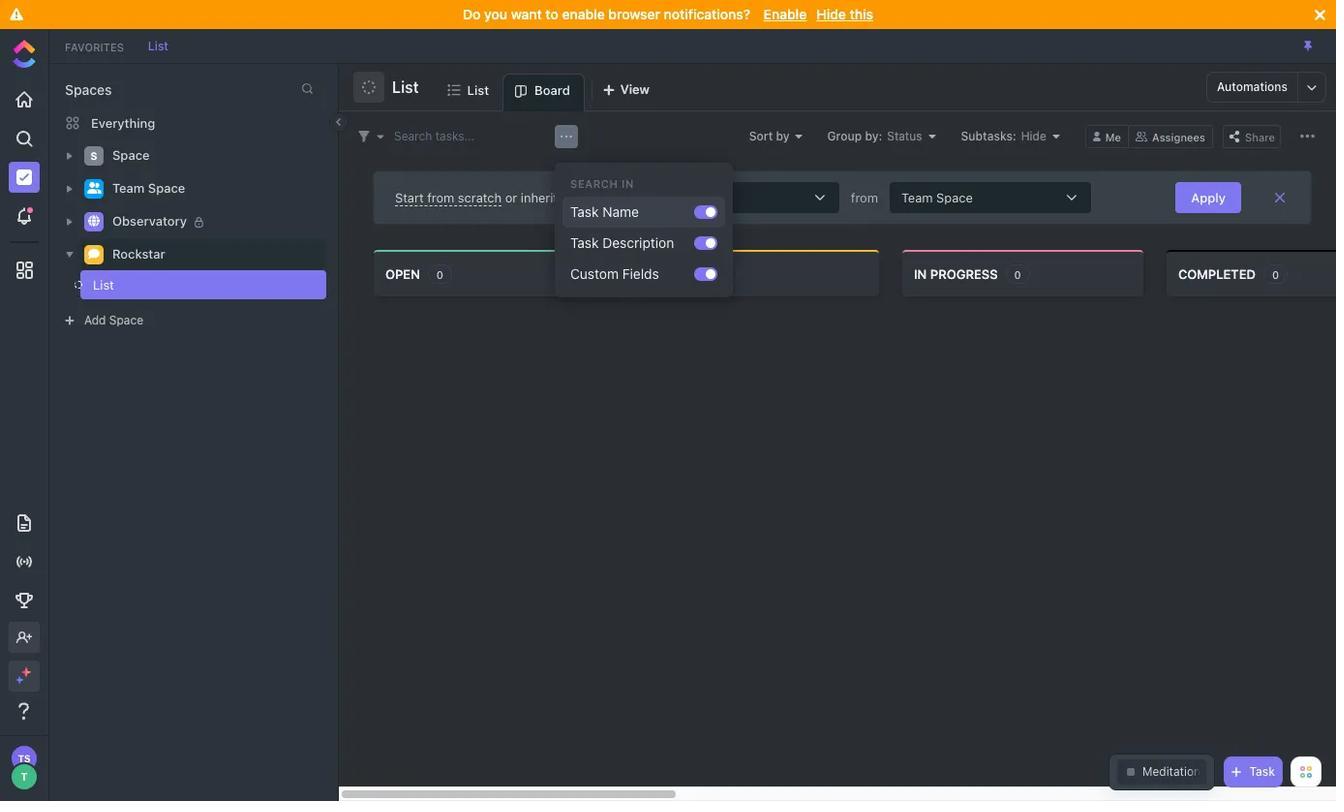 Task type: locate. For each thing, give the bounding box(es) containing it.
comment image
[[88, 248, 100, 260]]

from
[[427, 189, 455, 205]]

custom fields
[[571, 265, 659, 282]]

list link
[[138, 38, 178, 53], [467, 74, 497, 110], [75, 270, 294, 299]]

0 vertical spatial search
[[394, 128, 432, 143]]

favorites
[[65, 40, 124, 53]]

0 right pending
[[723, 268, 730, 280]]

list up search tasks...
[[392, 78, 419, 96]]

0 right open
[[437, 268, 444, 280]]

2 vertical spatial space
[[109, 313, 143, 327]]

do
[[463, 6, 481, 22]]

list down comment image
[[93, 277, 114, 293]]

in
[[622, 177, 634, 190]]

in
[[914, 266, 927, 281]]

search
[[394, 128, 432, 143], [571, 177, 618, 190]]

want
[[511, 6, 542, 22]]

space
[[112, 147, 150, 163], [148, 180, 185, 196], [109, 313, 143, 327]]

list button
[[385, 66, 419, 108]]

0 vertical spatial list link
[[138, 38, 178, 53]]

task description
[[571, 234, 674, 251]]

search tasks...
[[394, 128, 475, 143]]

me button
[[1086, 124, 1130, 148]]

board link
[[535, 75, 578, 110]]

list link up search tasks... text field
[[467, 74, 497, 110]]

list up search tasks... text field
[[467, 82, 489, 97]]

0 for completed
[[1273, 268, 1280, 280]]

1 0 from the left
[[437, 268, 444, 280]]

search in
[[571, 177, 634, 190]]

list
[[148, 38, 168, 53], [392, 78, 419, 96], [467, 82, 489, 97], [93, 277, 114, 293]]

2 0 from the left
[[723, 268, 730, 280]]

list link down rockstar
[[75, 270, 294, 299]]

search up task name
[[571, 177, 618, 190]]

custom fields button
[[563, 259, 695, 290]]

hide
[[817, 6, 846, 22]]

list right favorites
[[148, 38, 168, 53]]

automations button
[[1208, 73, 1298, 102]]

space up observatory
[[148, 180, 185, 196]]

3 0 from the left
[[1015, 268, 1022, 280]]

user group image
[[87, 182, 101, 194]]

open
[[386, 266, 420, 281]]

1 horizontal spatial search
[[571, 177, 618, 190]]

tasks...
[[436, 128, 475, 143]]

0 for open
[[437, 268, 444, 280]]

0
[[437, 268, 444, 280], [723, 268, 730, 280], [1015, 268, 1022, 280], [1273, 268, 1280, 280]]

4 0 from the left
[[1273, 268, 1280, 280]]

task
[[571, 203, 599, 220], [571, 234, 599, 251], [1250, 764, 1276, 779]]

spaces
[[65, 81, 112, 98]]

observatory
[[112, 213, 187, 229]]

space right add
[[109, 313, 143, 327]]

add
[[84, 313, 106, 327]]

browser
[[609, 6, 661, 22]]

notifications?
[[664, 6, 751, 22]]

assignees button
[[1130, 124, 1214, 148]]

1 vertical spatial task
[[571, 234, 599, 251]]

share
[[1246, 130, 1276, 143]]

search for search tasks...
[[394, 128, 432, 143]]

team
[[112, 180, 145, 196]]

space up team
[[112, 147, 150, 163]]

0 right progress at the right of page
[[1015, 268, 1022, 280]]

0 right completed
[[1273, 268, 1280, 280]]

task name button
[[563, 197, 695, 228]]

search left "tasks..."
[[394, 128, 432, 143]]

1 vertical spatial space
[[148, 180, 185, 196]]

list link right favorites
[[138, 38, 178, 53]]

0 horizontal spatial search
[[394, 128, 432, 143]]

1 vertical spatial search
[[571, 177, 618, 190]]

this
[[850, 6, 874, 22]]

0 vertical spatial task
[[571, 203, 599, 220]]



Task type: describe. For each thing, give the bounding box(es) containing it.
rockstar
[[112, 246, 165, 262]]

scratch
[[458, 189, 502, 205]]

custom
[[571, 265, 619, 282]]

enable
[[764, 6, 807, 22]]

task name
[[571, 203, 639, 220]]

name
[[603, 203, 639, 220]]

do you want to enable browser notifications? enable hide this
[[463, 6, 874, 22]]

spaces link
[[49, 81, 112, 98]]

pending
[[650, 266, 706, 281]]

everything
[[91, 115, 155, 130]]

add space
[[84, 313, 143, 327]]

search for search in
[[571, 177, 618, 190]]

0 vertical spatial space
[[112, 147, 150, 163]]

board
[[535, 82, 570, 98]]

task for task description
[[571, 234, 599, 251]]

start from scratch link
[[395, 189, 502, 206]]

0 for pending
[[723, 268, 730, 280]]

fields
[[623, 265, 659, 282]]

list inside button
[[392, 78, 419, 96]]

apply
[[1192, 189, 1226, 205]]

everything link
[[49, 108, 338, 139]]

2 vertical spatial task
[[1250, 764, 1276, 779]]

in progress
[[914, 266, 998, 281]]

share button
[[1223, 124, 1282, 148]]

observatory link
[[112, 206, 314, 237]]

completed
[[1179, 266, 1256, 281]]

inherit:
[[521, 189, 562, 205]]

1 vertical spatial list link
[[467, 74, 497, 110]]

space link
[[112, 140, 314, 171]]

to
[[546, 6, 559, 22]]

automations
[[1218, 79, 1288, 94]]

you
[[484, 6, 508, 22]]

task for task name
[[571, 203, 599, 220]]

rockstar link
[[112, 239, 314, 270]]

enable
[[562, 6, 605, 22]]

team space
[[112, 180, 185, 196]]

space for team space
[[148, 180, 185, 196]]

me
[[1106, 130, 1122, 143]]

globe image
[[88, 215, 100, 227]]

Search tasks... text field
[[394, 123, 555, 150]]

0 for in progress
[[1015, 268, 1022, 280]]

start from scratch or inherit:
[[395, 189, 562, 205]]

progress
[[931, 266, 998, 281]]

2 vertical spatial list link
[[75, 270, 294, 299]]

assignees
[[1153, 130, 1206, 143]]

team space link
[[112, 173, 314, 204]]

space for add space
[[109, 313, 143, 327]]

or
[[505, 189, 517, 205]]

description
[[603, 234, 674, 251]]

start
[[395, 189, 424, 205]]

task description button
[[563, 228, 695, 259]]



Task type: vqa. For each thing, say whether or not it's contained in the screenshot.
want
yes



